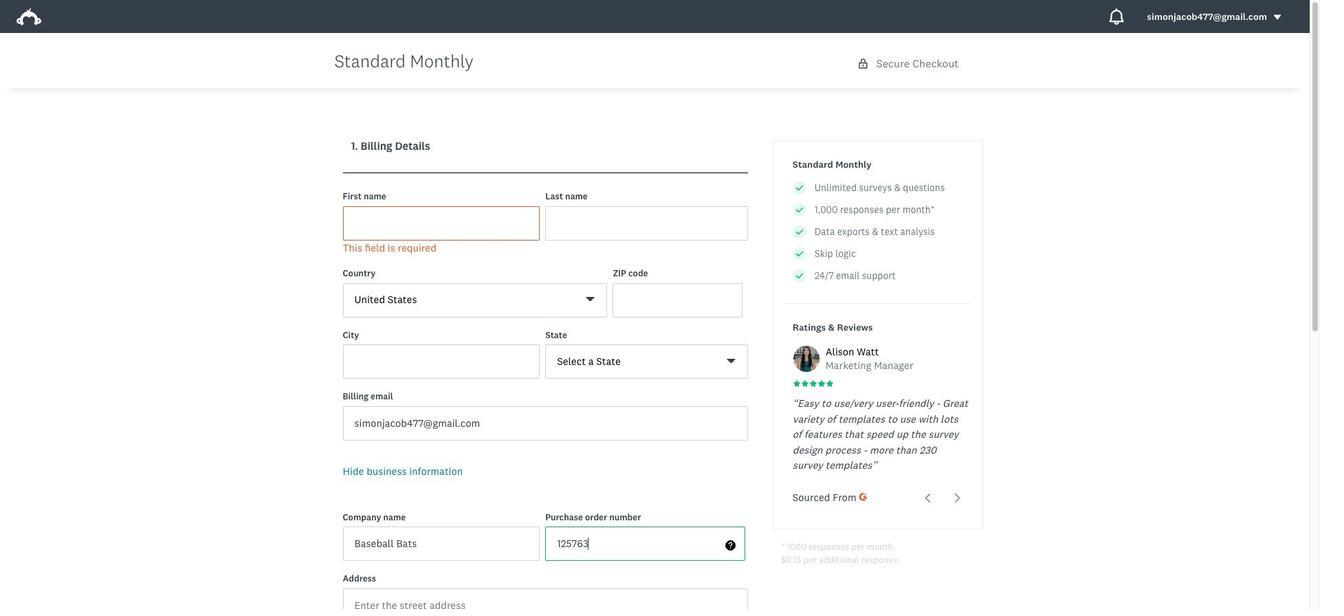 Task type: locate. For each thing, give the bounding box(es) containing it.
None telephone field
[[613, 283, 743, 317]]

None text field
[[343, 206, 540, 240], [546, 206, 748, 240], [343, 206, 540, 240], [546, 206, 748, 240]]

None text field
[[343, 345, 540, 379], [343, 406, 748, 441], [343, 527, 540, 561], [546, 527, 746, 561], [343, 345, 540, 379], [343, 406, 748, 441], [343, 527, 540, 561], [546, 527, 746, 561]]

dropdown arrow image
[[1273, 13, 1283, 22]]

surveymonkey logo image
[[17, 8, 41, 26]]

chevronleft image
[[924, 493, 934, 504]]



Task type: describe. For each thing, give the bounding box(es) containing it.
Enter the street address text field
[[343, 589, 748, 610]]

help image
[[726, 541, 736, 551]]

products icon image
[[1109, 8, 1126, 25]]

chevronright image
[[953, 493, 963, 504]]



Task type: vqa. For each thing, say whether or not it's contained in the screenshot.
'DROPDOWN ARROW' image
yes



